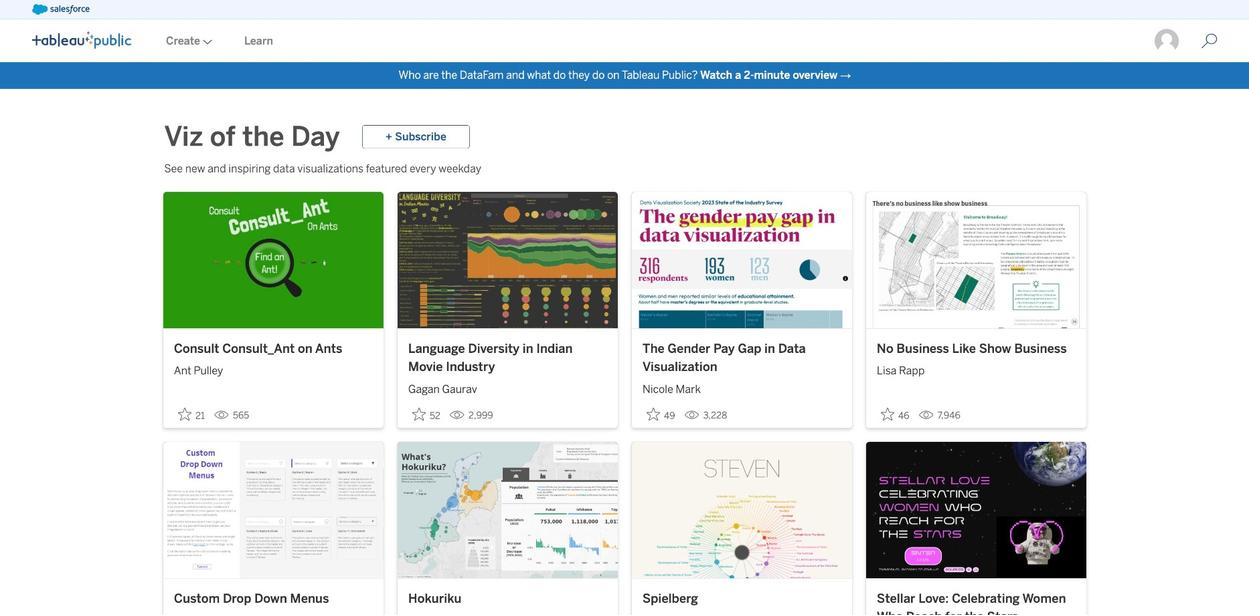Task type: vqa. For each thing, say whether or not it's contained in the screenshot.
third Add Favorite button from right
yes



Task type: locate. For each thing, give the bounding box(es) containing it.
workbook thumbnail image
[[163, 192, 384, 329], [398, 192, 618, 329], [632, 192, 852, 329], [866, 192, 1087, 329], [163, 443, 384, 579], [398, 443, 618, 579], [632, 443, 852, 579], [866, 443, 1087, 579]]

1 horizontal spatial add favorite image
[[881, 408, 894, 421]]

2 add favorite image from the left
[[412, 408, 426, 421]]

3 add favorite button from the left
[[643, 404, 679, 426]]

1 horizontal spatial add favorite image
[[412, 408, 426, 421]]

Add Favorite button
[[174, 404, 209, 426], [408, 404, 445, 426], [643, 404, 679, 426], [877, 404, 914, 426]]

viz of the day heading
[[164, 118, 352, 156]]

1 add favorite image from the left
[[647, 408, 660, 421]]

4 add favorite button from the left
[[877, 404, 914, 426]]

0 horizontal spatial add favorite image
[[178, 408, 191, 421]]

0 horizontal spatial add favorite image
[[647, 408, 660, 421]]

add favorite image
[[178, 408, 191, 421], [412, 408, 426, 421]]

1 add favorite button from the left
[[174, 404, 209, 426]]

1 add favorite image from the left
[[178, 408, 191, 421]]

add favorite image
[[647, 408, 660, 421], [881, 408, 894, 421]]



Task type: describe. For each thing, give the bounding box(es) containing it.
logo image
[[32, 31, 131, 49]]

go to search image
[[1186, 33, 1234, 49]]

create image
[[200, 39, 212, 45]]

2 add favorite button from the left
[[408, 404, 445, 426]]

gary.orlando image
[[1154, 28, 1180, 54]]

2 add favorite image from the left
[[881, 408, 894, 421]]

salesforce logo image
[[32, 4, 90, 15]]



